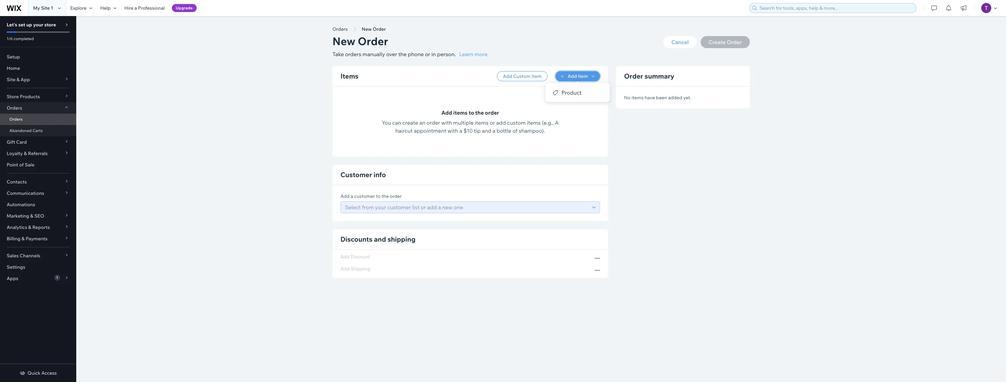Task type: describe. For each thing, give the bounding box(es) containing it.
explore
[[70, 5, 87, 11]]

loyalty
[[7, 151, 23, 157]]

tip
[[474, 127, 481, 134]]

2 vertical spatial order
[[624, 72, 643, 80]]

settings
[[7, 264, 25, 270]]

of inside add items to the order you can create an order with multiple items or add custom items (e.g., a haircut appointment with a $10 tip and a bottle of shampoo).
[[513, 127, 518, 134]]

point of sale
[[7, 162, 34, 168]]

a inside 'hire a professional' link
[[134, 5, 137, 11]]

card
[[16, 139, 27, 145]]

carts
[[33, 128, 43, 133]]

gift card button
[[0, 136, 76, 148]]

0 horizontal spatial to
[[376, 193, 381, 199]]

$10
[[464, 127, 473, 134]]

add a customer to the order
[[341, 193, 402, 199]]

1/6
[[7, 36, 13, 41]]

and inside add items to the order you can create an order with multiple items or add custom items (e.g., a haircut appointment with a $10 tip and a bottle of shampoo).
[[482, 127, 491, 134]]

to inside add items to the order you can create an order with multiple items or add custom items (e.g., a haircut appointment with a $10 tip and a bottle of shampoo).
[[469, 109, 474, 116]]

1 horizontal spatial order
[[427, 119, 440, 126]]

point of sale link
[[0, 159, 76, 171]]

take
[[333, 51, 344, 58]]

contacts
[[7, 179, 27, 185]]

& for marketing
[[30, 213, 33, 219]]

up
[[26, 22, 32, 28]]

apps
[[7, 276, 18, 282]]

home link
[[0, 63, 76, 74]]

sale
[[25, 162, 34, 168]]

app
[[21, 77, 30, 83]]

new order take orders manually over the phone or in person. learn more
[[333, 34, 488, 58]]

analytics & reports
[[7, 224, 50, 231]]

payments
[[26, 236, 47, 242]]

professional
[[138, 5, 165, 11]]

appointment
[[414, 127, 446, 134]]

billing & payments button
[[0, 233, 76, 245]]

site & app
[[7, 77, 30, 83]]

yet.
[[683, 95, 691, 101]]

add for a
[[341, 193, 350, 199]]

loyalty & referrals button
[[0, 148, 76, 159]]

order summary
[[624, 72, 675, 80]]

add custom item button
[[497, 71, 548, 81]]

2 — from the top
[[595, 267, 600, 273]]

Select from your customer list or add a new one field
[[343, 202, 590, 213]]

hire a professional
[[124, 5, 165, 11]]

billing & payments
[[7, 236, 47, 242]]

or inside new order take orders manually over the phone or in person. learn more
[[425, 51, 430, 58]]

1 vertical spatial and
[[374, 235, 386, 244]]

1 vertical spatial with
[[448, 127, 458, 134]]

a left the 'bottle' at the top of the page
[[493, 127, 496, 134]]

upgrade
[[176, 5, 193, 10]]

add for custom
[[503, 73, 512, 79]]

no
[[624, 95, 631, 101]]

orders for orders popup button
[[7, 105, 22, 111]]

completed
[[14, 36, 34, 41]]

discounts and shipping
[[341, 235, 416, 244]]

a left customer
[[351, 193, 353, 199]]

no items have been added yet.
[[624, 95, 691, 101]]

cancel button
[[664, 36, 697, 48]]

an
[[419, 119, 425, 126]]

setup
[[7, 54, 20, 60]]

a left $10
[[459, 127, 462, 134]]

& for site
[[17, 77, 20, 83]]

0 horizontal spatial the
[[382, 193, 389, 199]]

customer info
[[341, 171, 386, 179]]

my
[[33, 5, 40, 11]]

help
[[100, 5, 111, 11]]

quick access button
[[20, 370, 57, 376]]

custom
[[513, 73, 531, 79]]

1/6 completed
[[7, 36, 34, 41]]

gift
[[7, 139, 15, 145]]

been
[[656, 95, 667, 101]]

marketing & seo
[[7, 213, 44, 219]]

0 horizontal spatial order
[[390, 193, 402, 199]]

abandoned
[[9, 128, 32, 133]]

automations link
[[0, 199, 76, 210]]

new for new order
[[362, 26, 372, 32]]

products
[[20, 94, 40, 100]]

add for items
[[442, 109, 452, 116]]

sales channels button
[[0, 250, 76, 262]]

person.
[[437, 51, 456, 58]]

product button
[[546, 87, 610, 99]]

in
[[432, 51, 436, 58]]

phone
[[408, 51, 424, 58]]

add for item
[[568, 73, 577, 79]]

let's
[[7, 22, 17, 28]]

my site 1
[[33, 5, 53, 11]]

access
[[41, 370, 57, 376]]

billing
[[7, 236, 20, 242]]

orders
[[345, 51, 361, 58]]

add item
[[568, 73, 588, 79]]

items up shampoo).
[[527, 119, 541, 126]]

1 horizontal spatial site
[[41, 5, 50, 11]]

over
[[386, 51, 397, 58]]

& for analytics
[[28, 224, 31, 231]]

hire a professional link
[[120, 0, 169, 16]]

order for new order take orders manually over the phone or in person. learn more
[[358, 34, 388, 48]]

product
[[562, 89, 582, 96]]

a
[[555, 119, 559, 126]]



Task type: locate. For each thing, give the bounding box(es) containing it.
order inside new order take orders manually over the phone or in person. learn more
[[358, 34, 388, 48]]

& left reports
[[28, 224, 31, 231]]

your
[[33, 22, 43, 28]]

upgrade button
[[172, 4, 197, 12]]

0 vertical spatial order
[[485, 109, 499, 116]]

0 horizontal spatial or
[[425, 51, 430, 58]]

2 horizontal spatial the
[[475, 109, 484, 116]]

1 horizontal spatial 1
[[56, 276, 58, 280]]

sales
[[7, 253, 19, 259]]

new down orders button
[[333, 34, 355, 48]]

item right custom on the top of the page
[[532, 73, 542, 79]]

orders for orders button
[[333, 26, 348, 32]]

0 vertical spatial the
[[398, 51, 407, 58]]

items up multiple
[[453, 109, 468, 116]]

order up appointment at top left
[[427, 119, 440, 126]]

shipping
[[388, 235, 416, 244]]

quick access
[[28, 370, 57, 376]]

1 horizontal spatial and
[[482, 127, 491, 134]]

referrals
[[28, 151, 48, 157]]

1 vertical spatial or
[[490, 119, 495, 126]]

& right loyalty
[[24, 151, 27, 157]]

setup link
[[0, 51, 76, 63]]

& inside dropdown button
[[17, 77, 20, 83]]

2 vertical spatial orders
[[9, 117, 23, 122]]

sales channels
[[7, 253, 40, 259]]

of inside point of sale "link"
[[19, 162, 24, 168]]

orders inside orders popup button
[[7, 105, 22, 111]]

0 vertical spatial site
[[41, 5, 50, 11]]

add inside add items to the order you can create an order with multiple items or add custom items (e.g., a haircut appointment with a $10 tip and a bottle of shampoo).
[[442, 109, 452, 116]]

add item button
[[556, 71, 600, 81]]

1 vertical spatial order
[[358, 34, 388, 48]]

add
[[496, 119, 506, 126]]

orders down store
[[7, 105, 22, 111]]

with down multiple
[[448, 127, 458, 134]]

& for billing
[[21, 236, 25, 242]]

abandoned carts
[[9, 128, 43, 133]]

order inside button
[[373, 26, 386, 32]]

abandoned carts link
[[0, 125, 76, 136]]

communications
[[7, 190, 44, 196]]

sidebar element
[[0, 16, 76, 382]]

1 horizontal spatial to
[[469, 109, 474, 116]]

add
[[503, 73, 512, 79], [568, 73, 577, 79], [442, 109, 452, 116], [341, 193, 350, 199]]

1 inside sidebar element
[[56, 276, 58, 280]]

quick
[[28, 370, 40, 376]]

0 horizontal spatial new
[[333, 34, 355, 48]]

0 vertical spatial new
[[362, 26, 372, 32]]

to right customer
[[376, 193, 381, 199]]

1 horizontal spatial new
[[362, 26, 372, 32]]

orders button
[[0, 102, 76, 114]]

new order
[[362, 26, 386, 32]]

1 — from the top
[[595, 255, 600, 261]]

customer
[[341, 171, 372, 179]]

0 horizontal spatial item
[[532, 73, 542, 79]]

orders up take
[[333, 26, 348, 32]]

order up add on the top
[[485, 109, 499, 116]]

you
[[382, 119, 391, 126]]

2 item from the left
[[578, 73, 588, 79]]

1 vertical spatial —
[[595, 267, 600, 273]]

1 vertical spatial 1
[[56, 276, 58, 280]]

channels
[[20, 253, 40, 259]]

orders up abandoned
[[9, 117, 23, 122]]

add custom item
[[503, 73, 542, 79]]

new order button
[[359, 24, 389, 34]]

items right no
[[632, 95, 644, 101]]

1 vertical spatial order
[[427, 119, 440, 126]]

0 horizontal spatial 1
[[51, 5, 53, 11]]

to up multiple
[[469, 109, 474, 116]]

1 vertical spatial orders
[[7, 105, 22, 111]]

learn
[[459, 51, 473, 58]]

settings link
[[0, 262, 76, 273]]

of
[[513, 127, 518, 134], [19, 162, 24, 168]]

order
[[485, 109, 499, 116], [427, 119, 440, 126], [390, 193, 402, 199]]

new inside button
[[362, 26, 372, 32]]

gift card
[[7, 139, 27, 145]]

1 vertical spatial site
[[7, 77, 15, 83]]

(e.g.,
[[542, 119, 554, 126]]

0 vertical spatial with
[[441, 119, 452, 126]]

items
[[632, 95, 644, 101], [453, 109, 468, 116], [475, 119, 489, 126], [527, 119, 541, 126]]

and right the tip
[[482, 127, 491, 134]]

analytics & reports button
[[0, 222, 76, 233]]

site down home
[[7, 77, 15, 83]]

shampoo).
[[519, 127, 545, 134]]

—
[[595, 255, 600, 261], [595, 267, 600, 273]]

& right 'billing'
[[21, 236, 25, 242]]

0 horizontal spatial of
[[19, 162, 24, 168]]

new inside new order take orders manually over the phone or in person. learn more
[[333, 34, 355, 48]]

can
[[392, 119, 401, 126]]

help button
[[96, 0, 120, 16]]

the right customer
[[382, 193, 389, 199]]

& left seo on the bottom left of page
[[30, 213, 33, 219]]

hire
[[124, 5, 133, 11]]

or inside add items to the order you can create an order with multiple items or add custom items (e.g., a haircut appointment with a $10 tip and a bottle of shampoo).
[[490, 119, 495, 126]]

store
[[7, 94, 19, 100]]

0 vertical spatial —
[[595, 255, 600, 261]]

1 item from the left
[[532, 73, 542, 79]]

a right hire
[[134, 5, 137, 11]]

marketing & seo button
[[0, 210, 76, 222]]

orders link
[[0, 114, 76, 125]]

1 horizontal spatial the
[[398, 51, 407, 58]]

order down new order
[[358, 34, 388, 48]]

order up manually
[[373, 26, 386, 32]]

1 horizontal spatial item
[[578, 73, 588, 79]]

1 vertical spatial of
[[19, 162, 24, 168]]

multiple
[[453, 119, 474, 126]]

1 vertical spatial new
[[333, 34, 355, 48]]

add left customer
[[341, 193, 350, 199]]

new up manually
[[362, 26, 372, 32]]

discounts
[[341, 235, 373, 244]]

add up appointment at top left
[[442, 109, 452, 116]]

home
[[7, 65, 20, 71]]

the inside add items to the order you can create an order with multiple items or add custom items (e.g., a haircut appointment with a $10 tip and a bottle of shampoo).
[[475, 109, 484, 116]]

&
[[17, 77, 20, 83], [24, 151, 27, 157], [30, 213, 33, 219], [28, 224, 31, 231], [21, 236, 25, 242]]

new for new order take orders manually over the phone or in person. learn more
[[333, 34, 355, 48]]

orders inside orders link
[[9, 117, 23, 122]]

0 vertical spatial to
[[469, 109, 474, 116]]

item inside "button"
[[578, 73, 588, 79]]

0 vertical spatial of
[[513, 127, 518, 134]]

order right customer
[[390, 193, 402, 199]]

add inside add item "button"
[[568, 73, 577, 79]]

0 horizontal spatial and
[[374, 235, 386, 244]]

2 horizontal spatial order
[[485, 109, 499, 116]]

add up product
[[568, 73, 577, 79]]

0 vertical spatial 1
[[51, 5, 53, 11]]

cancel
[[672, 39, 689, 45]]

site inside dropdown button
[[7, 77, 15, 83]]

the up the tip
[[475, 109, 484, 116]]

communications button
[[0, 188, 76, 199]]

and left shipping
[[374, 235, 386, 244]]

add inside add custom item button
[[503, 73, 512, 79]]

the inside new order take orders manually over the phone or in person. learn more
[[398, 51, 407, 58]]

0 vertical spatial order
[[373, 26, 386, 32]]

to
[[469, 109, 474, 116], [376, 193, 381, 199]]

1 vertical spatial to
[[376, 193, 381, 199]]

& for loyalty
[[24, 151, 27, 157]]

set
[[18, 22, 25, 28]]

the
[[398, 51, 407, 58], [475, 109, 484, 116], [382, 193, 389, 199]]

0 horizontal spatial site
[[7, 77, 15, 83]]

bottle
[[497, 127, 511, 134]]

items up the tip
[[475, 119, 489, 126]]

order up no
[[624, 72, 643, 80]]

info
[[374, 171, 386, 179]]

1 right my on the left top of the page
[[51, 5, 53, 11]]

custom
[[507, 119, 526, 126]]

order for new order
[[373, 26, 386, 32]]

1 vertical spatial the
[[475, 109, 484, 116]]

2 vertical spatial order
[[390, 193, 402, 199]]

item inside button
[[532, 73, 542, 79]]

orders for orders link
[[9, 117, 23, 122]]

site right my on the left top of the page
[[41, 5, 50, 11]]

the right over
[[398, 51, 407, 58]]

0 vertical spatial or
[[425, 51, 430, 58]]

add items to the order you can create an order with multiple items or add custom items (e.g., a haircut appointment with a $10 tip and a bottle of shampoo).
[[382, 109, 559, 134]]

and
[[482, 127, 491, 134], [374, 235, 386, 244]]

0 vertical spatial orders
[[333, 26, 348, 32]]

store
[[44, 22, 56, 28]]

of down custom
[[513, 127, 518, 134]]

added
[[668, 95, 682, 101]]

with
[[441, 119, 452, 126], [448, 127, 458, 134]]

1 horizontal spatial or
[[490, 119, 495, 126]]

item up the "product" button
[[578, 73, 588, 79]]

summary
[[645, 72, 675, 80]]

store products
[[7, 94, 40, 100]]

point
[[7, 162, 18, 168]]

create
[[402, 119, 418, 126]]

automations
[[7, 202, 35, 208]]

more
[[475, 51, 488, 58]]

add left custom on the top of the page
[[503, 73, 512, 79]]

analytics
[[7, 224, 27, 231]]

0 vertical spatial and
[[482, 127, 491, 134]]

orders inside orders button
[[333, 26, 348, 32]]

Search for tools, apps, help & more... field
[[758, 3, 914, 13]]

& left app
[[17, 77, 20, 83]]

2 vertical spatial the
[[382, 193, 389, 199]]

with left multiple
[[441, 119, 452, 126]]

1 horizontal spatial of
[[513, 127, 518, 134]]

orders button
[[329, 24, 351, 34]]

order
[[373, 26, 386, 32], [358, 34, 388, 48], [624, 72, 643, 80]]

1 down settings link
[[56, 276, 58, 280]]

or left in
[[425, 51, 430, 58]]

or left add on the top
[[490, 119, 495, 126]]

of left sale
[[19, 162, 24, 168]]

have
[[645, 95, 655, 101]]



Task type: vqa. For each thing, say whether or not it's contained in the screenshot.
get for Get Started
no



